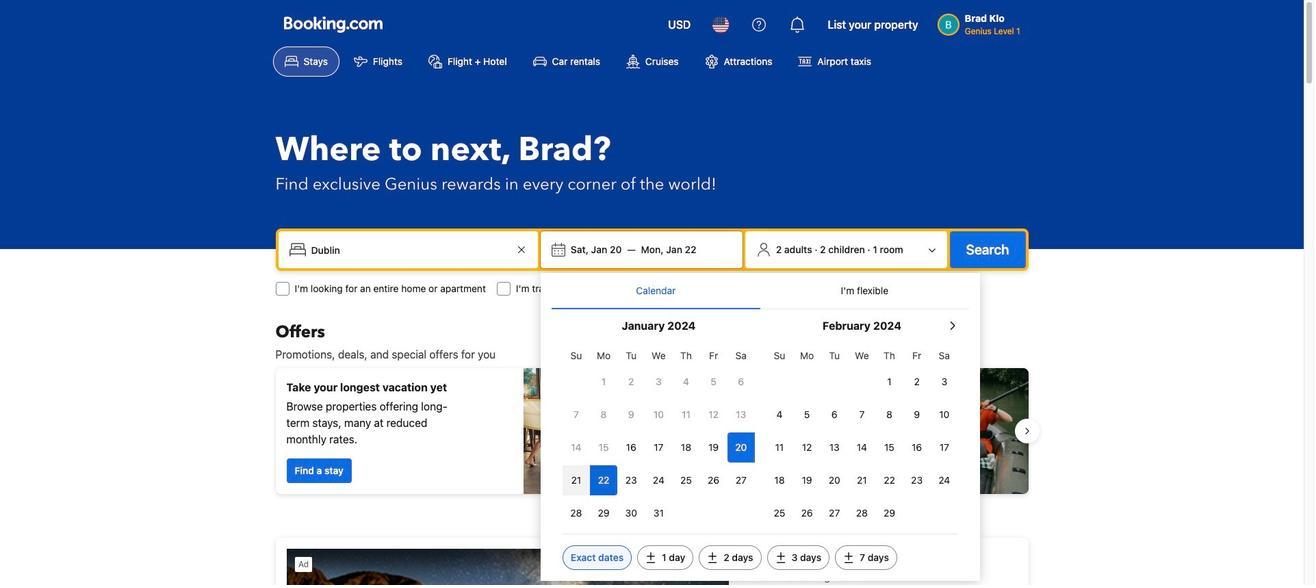 Task type: describe. For each thing, give the bounding box(es) containing it.
1 grid from the left
[[563, 342, 755, 529]]

cell up 29 january 2024 option on the bottom of page
[[590, 463, 618, 496]]

15 February 2024 checkbox
[[876, 433, 903, 463]]

24 February 2024 checkbox
[[931, 466, 958, 496]]

9 January 2024 checkbox
[[618, 400, 645, 430]]

25 February 2024 checkbox
[[766, 498, 793, 529]]

10 January 2024 checkbox
[[645, 400, 673, 430]]

4 February 2024 checkbox
[[766, 400, 793, 430]]

cell up 27 january 2024 checkbox
[[728, 430, 755, 463]]

14 February 2024 checkbox
[[848, 433, 876, 463]]

28 February 2024 checkbox
[[848, 498, 876, 529]]

23 February 2024 checkbox
[[903, 466, 931, 496]]

6 February 2024 checkbox
[[821, 400, 848, 430]]

9 February 2024 checkbox
[[903, 400, 931, 430]]

14 January 2024 checkbox
[[563, 433, 590, 463]]

3 February 2024 checkbox
[[931, 367, 958, 397]]

booking.com image
[[284, 16, 382, 33]]

12 January 2024 checkbox
[[700, 400, 728, 430]]

16 February 2024 checkbox
[[903, 433, 931, 463]]

cell up 28 january 2024 option
[[563, 463, 590, 496]]

8 February 2024 checkbox
[[876, 400, 903, 430]]

22 January 2024 checkbox
[[590, 466, 618, 496]]

12 February 2024 checkbox
[[793, 433, 821, 463]]

17 February 2024 checkbox
[[931, 433, 958, 463]]



Task type: vqa. For each thing, say whether or not it's contained in the screenshot.
the '31 January 2024' option at the bottom
yes



Task type: locate. For each thing, give the bounding box(es) containing it.
16 January 2024 checkbox
[[618, 433, 645, 463]]

3 January 2024 checkbox
[[645, 367, 673, 397]]

5 February 2024 checkbox
[[793, 400, 821, 430]]

20 January 2024 checkbox
[[728, 433, 755, 463]]

cell
[[728, 430, 755, 463], [563, 463, 590, 496], [590, 463, 618, 496]]

31 January 2024 checkbox
[[645, 498, 673, 529]]

Where are you going? field
[[306, 238, 513, 262]]

28 January 2024 checkbox
[[563, 498, 590, 529]]

2 February 2024 checkbox
[[903, 367, 931, 397]]

10 February 2024 checkbox
[[931, 400, 958, 430]]

29 January 2024 checkbox
[[590, 498, 618, 529]]

11 February 2024 checkbox
[[766, 433, 793, 463]]

your account menu brad klo genius level 1 element
[[938, 6, 1026, 38]]

grid
[[563, 342, 755, 529], [766, 342, 958, 529]]

27 February 2024 checkbox
[[821, 498, 848, 529]]

18 January 2024 checkbox
[[673, 433, 700, 463]]

a young girl and woman kayak on a river image
[[658, 368, 1029, 494]]

17 January 2024 checkbox
[[645, 433, 673, 463]]

tab list
[[552, 273, 969, 310]]

13 January 2024 checkbox
[[728, 400, 755, 430]]

29 February 2024 checkbox
[[876, 498, 903, 529]]

7 February 2024 checkbox
[[848, 400, 876, 430]]

22 February 2024 checkbox
[[876, 466, 903, 496]]

8 January 2024 checkbox
[[590, 400, 618, 430]]

0 horizontal spatial grid
[[563, 342, 755, 529]]

1 horizontal spatial grid
[[766, 342, 958, 529]]

1 January 2024 checkbox
[[590, 367, 618, 397]]

6 January 2024 checkbox
[[728, 367, 755, 397]]

19 January 2024 checkbox
[[700, 433, 728, 463]]

main content
[[265, 322, 1040, 585]]

1 February 2024 checkbox
[[876, 367, 903, 397]]

2 January 2024 checkbox
[[618, 367, 645, 397]]

19 February 2024 checkbox
[[793, 466, 821, 496]]

15 January 2024 checkbox
[[590, 433, 618, 463]]

20 February 2024 checkbox
[[821, 466, 848, 496]]

24 January 2024 checkbox
[[645, 466, 673, 496]]

21 February 2024 checkbox
[[848, 466, 876, 496]]

26 February 2024 checkbox
[[793, 498, 821, 529]]

region
[[265, 363, 1040, 500]]

18 February 2024 checkbox
[[766, 466, 793, 496]]

30 January 2024 checkbox
[[618, 498, 645, 529]]

7 January 2024 checkbox
[[563, 400, 590, 430]]

11 January 2024 checkbox
[[673, 400, 700, 430]]

2 grid from the left
[[766, 342, 958, 529]]

progress bar
[[644, 505, 660, 511]]

27 January 2024 checkbox
[[728, 466, 755, 496]]

21 January 2024 checkbox
[[563, 466, 590, 496]]

25 January 2024 checkbox
[[673, 466, 700, 496]]

take your longest vacation yet image
[[523, 368, 647, 494]]

23 January 2024 checkbox
[[618, 466, 645, 496]]

4 January 2024 checkbox
[[673, 367, 700, 397]]

13 February 2024 checkbox
[[821, 433, 848, 463]]

5 January 2024 checkbox
[[700, 367, 728, 397]]

26 January 2024 checkbox
[[700, 466, 728, 496]]



